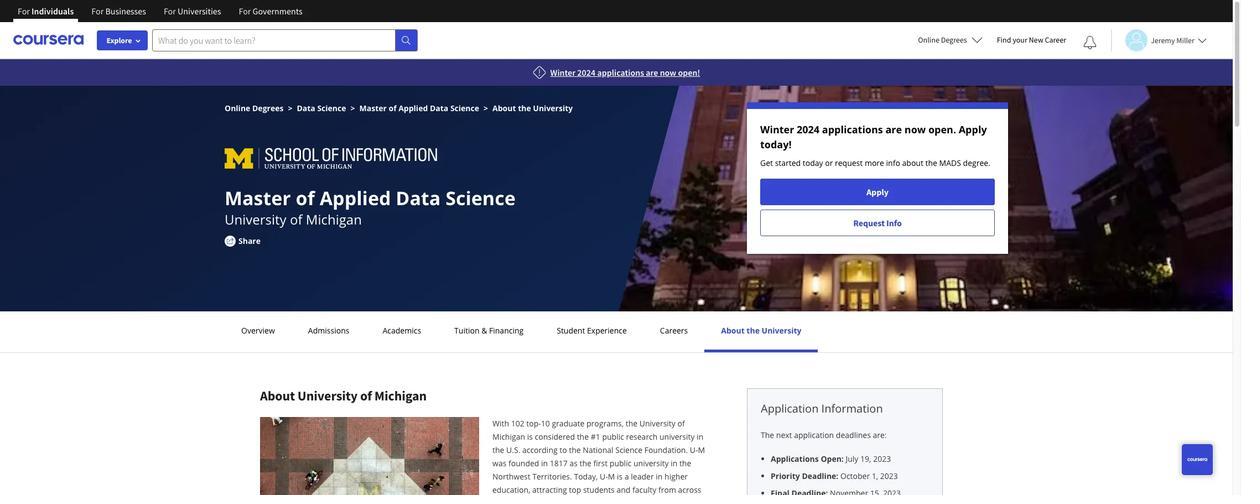 Task type: describe. For each thing, give the bounding box(es) containing it.
next
[[777, 430, 793, 441]]

universities
[[178, 6, 221, 17]]

mads
[[940, 158, 962, 168]]

for for universities
[[164, 6, 176, 17]]

winter 2024 applications are now open. apply today!
[[761, 123, 987, 151]]

michigan inside with 102 top-10 graduate programs, the university of michigan is considered the #1 public research university in the u.s. according to the national science foundation. u-m was founded in 1817 as the first public university in the northwest territories. today, u-m is a leader in higher education, attracting top students and faculty from a
[[493, 432, 525, 442]]

with
[[493, 419, 509, 429]]

10
[[541, 419, 550, 429]]

first
[[594, 458, 608, 469]]

overview
[[241, 326, 275, 336]]

data for applied
[[396, 185, 441, 211]]

online for online degrees
[[919, 35, 940, 45]]

student experience
[[557, 326, 627, 336]]

explore
[[107, 35, 132, 45]]

overview link
[[238, 326, 278, 336]]

open:
[[821, 454, 844, 465]]

open.
[[929, 123, 957, 136]]

october
[[841, 471, 870, 482]]

university inside with 102 top-10 graduate programs, the university of michigan is considered the #1 public research university in the u.s. according to the national science foundation. u-m was founded in 1817 as the first public university in the northwest territories. today, u-m is a leader in higher education, attracting top students and faculty from a
[[640, 419, 676, 429]]

experience
[[587, 326, 627, 336]]

jeremy miller button
[[1112, 29, 1207, 51]]

about university of michigan
[[260, 388, 427, 405]]

degree.
[[964, 158, 991, 168]]

are for open.
[[886, 123, 903, 136]]

request info button
[[761, 210, 995, 236]]

july
[[846, 454, 859, 465]]

&
[[482, 326, 487, 336]]

banner navigation
[[9, 0, 312, 30]]

1,
[[872, 471, 879, 482]]

0 vertical spatial university
[[660, 432, 695, 442]]

tuition & financing
[[455, 326, 524, 336]]

academics
[[383, 326, 421, 336]]

online for online degrees > data science > master of applied data science > about the university
[[225, 103, 250, 113]]

student experience link
[[554, 326, 631, 336]]

u.s.
[[507, 445, 521, 456]]

northwest
[[493, 472, 531, 482]]

master of applied data science university of michigan
[[225, 185, 516, 229]]

as
[[570, 458, 578, 469]]

1 > from the left
[[288, 103, 293, 113]]

from
[[659, 485, 677, 496]]

find your new career link
[[992, 33, 1072, 47]]

degrees for online degrees > data science > master of applied data science > about the university
[[252, 103, 284, 113]]

applications for open.
[[823, 123, 884, 136]]

programs,
[[587, 419, 624, 429]]

of inside with 102 top-10 graduate programs, the university of michigan is considered the #1 public research university in the u.s. according to the national science foundation. u-m was founded in 1817 as the first public university in the northwest territories. today, u-m is a leader in higher education, attracting top students and faculty from a
[[678, 419, 685, 429]]

today!
[[761, 138, 792, 151]]

2023 for priority deadline: october 1, 2023
[[881, 471, 898, 482]]

and
[[617, 485, 631, 496]]

career
[[1046, 35, 1067, 45]]

online degrees link
[[225, 103, 284, 113]]

higher
[[665, 472, 688, 482]]

businesses
[[105, 6, 146, 17]]

get
[[761, 158, 773, 168]]

show notifications image
[[1084, 36, 1097, 49]]

are:
[[873, 430, 887, 441]]

1 horizontal spatial about
[[493, 103, 516, 113]]

founded
[[509, 458, 539, 469]]

2024 for winter 2024 applications are now open!
[[578, 67, 596, 78]]

applied inside master of applied data science university of michigan
[[320, 185, 391, 211]]

academics link
[[379, 326, 425, 336]]

share
[[239, 236, 261, 246]]

financing
[[489, 326, 524, 336]]

online degrees > data science > master of applied data science > about the university
[[225, 103, 573, 113]]

winter for winter 2024 applications are now open!
[[551, 67, 576, 78]]

1 vertical spatial public
[[610, 458, 632, 469]]

now for open!
[[660, 67, 677, 78]]

list item containing priority deadline:
[[771, 471, 930, 482]]

considered
[[535, 432, 575, 442]]

now for open.
[[905, 123, 926, 136]]

tuition
[[455, 326, 480, 336]]

admissions
[[308, 326, 350, 336]]

applications
[[771, 454, 819, 465]]

1817
[[550, 458, 568, 469]]

application
[[795, 430, 834, 441]]

tuition & financing link
[[451, 326, 527, 336]]

list item containing applications open:
[[771, 453, 930, 465]]

was
[[493, 458, 507, 469]]

for for governments
[[239, 6, 251, 17]]

careers link
[[657, 326, 692, 336]]

governments
[[253, 6, 303, 17]]

about the university link
[[718, 326, 805, 336]]

info
[[887, 218, 902, 229]]

1 horizontal spatial master
[[360, 103, 387, 113]]

national
[[583, 445, 614, 456]]

attracting
[[533, 485, 567, 496]]

applications open: july 19, 2023
[[771, 454, 891, 465]]

2024 for winter 2024 applications are now open. apply today!
[[797, 123, 820, 136]]

request
[[854, 218, 885, 229]]

winter 2024 applications are now open!
[[551, 67, 701, 78]]

education,
[[493, 485, 531, 496]]



Task type: locate. For each thing, give the bounding box(es) containing it.
0 horizontal spatial master
[[225, 185, 291, 211]]

3 > from the left
[[484, 103, 488, 113]]

1 horizontal spatial online
[[919, 35, 940, 45]]

for governments
[[239, 6, 303, 17]]

apply right 'open.'
[[959, 123, 987, 136]]

university of michigan image
[[225, 142, 444, 169]]

winter for winter 2024 applications are now open. apply today!
[[761, 123, 795, 136]]

0 vertical spatial u-
[[690, 445, 698, 456]]

2 list item from the top
[[771, 471, 930, 482]]

0 vertical spatial applied
[[399, 103, 428, 113]]

science
[[317, 103, 346, 113], [451, 103, 479, 113], [446, 185, 516, 211], [616, 445, 643, 456]]

research
[[626, 432, 658, 442]]

2023 right 1,
[[881, 471, 898, 482]]

0 horizontal spatial apply
[[867, 187, 889, 198]]

share button
[[225, 235, 277, 247]]

get started today or request more info about the mads degree.
[[761, 158, 991, 168]]

0 horizontal spatial michigan
[[306, 210, 362, 229]]

master inside master of applied data science university of michigan
[[225, 185, 291, 211]]

0 horizontal spatial degrees
[[252, 103, 284, 113]]

1 horizontal spatial now
[[905, 123, 926, 136]]

list item
[[771, 453, 930, 465], [771, 471, 930, 482]]

territories.
[[533, 472, 572, 482]]

0 vertical spatial michigan
[[306, 210, 362, 229]]

in
[[697, 432, 704, 442], [541, 458, 548, 469], [671, 458, 678, 469], [656, 472, 663, 482]]

about for about university of michigan
[[260, 388, 295, 405]]

1 vertical spatial apply
[[867, 187, 889, 198]]

list item down july
[[771, 471, 930, 482]]

application
[[761, 401, 819, 416]]

or
[[826, 158, 833, 168]]

michigan inside master of applied data science university of michigan
[[306, 210, 362, 229]]

about the university
[[722, 326, 802, 336]]

for businesses
[[92, 6, 146, 17]]

0 vertical spatial are
[[646, 67, 659, 78]]

now
[[660, 67, 677, 78], [905, 123, 926, 136]]

for left individuals
[[18, 6, 30, 17]]

the next application deadlines are:
[[761, 430, 887, 441]]

1 vertical spatial michigan
[[375, 388, 427, 405]]

0 horizontal spatial about
[[260, 388, 295, 405]]

1 vertical spatial applications
[[823, 123, 884, 136]]

the
[[518, 103, 531, 113], [926, 158, 938, 168], [747, 326, 760, 336], [626, 419, 638, 429], [577, 432, 589, 442], [493, 445, 505, 456], [569, 445, 581, 456], [580, 458, 592, 469], [680, 458, 692, 469]]

online degrees button
[[910, 28, 992, 52]]

of
[[389, 103, 397, 113], [296, 185, 315, 211], [290, 210, 303, 229], [360, 388, 372, 405], [678, 419, 685, 429]]

1 horizontal spatial applied
[[399, 103, 428, 113]]

miller
[[1177, 35, 1195, 45]]

2023 for applications open: july 19, 2023
[[874, 454, 891, 465]]

19,
[[861, 454, 872, 465]]

online inside online degrees popup button
[[919, 35, 940, 45]]

top-
[[527, 419, 541, 429]]

u-
[[690, 445, 698, 456], [600, 472, 608, 482]]

1 vertical spatial now
[[905, 123, 926, 136]]

1 horizontal spatial u-
[[690, 445, 698, 456]]

public
[[603, 432, 624, 442], [610, 458, 632, 469]]

0 vertical spatial 2024
[[578, 67, 596, 78]]

1 vertical spatial university
[[634, 458, 669, 469]]

university up foundation.
[[660, 432, 695, 442]]

u- down "first"
[[600, 472, 608, 482]]

request
[[835, 158, 863, 168]]

priority
[[771, 471, 800, 482]]

master right data science "link"
[[360, 103, 387, 113]]

What do you want to learn? text field
[[152, 29, 396, 51]]

winter inside winter 2024 applications are now open. apply today!
[[761, 123, 795, 136]]

your
[[1013, 35, 1028, 45]]

university inside master of applied data science university of michigan
[[225, 210, 287, 229]]

students
[[583, 485, 615, 496]]

1 horizontal spatial m
[[698, 445, 705, 456]]

1 vertical spatial m
[[608, 472, 615, 482]]

0 horizontal spatial online
[[225, 103, 250, 113]]

1 vertical spatial master
[[225, 185, 291, 211]]

1 horizontal spatial >
[[351, 103, 355, 113]]

0 horizontal spatial applied
[[320, 185, 391, 211]]

university
[[533, 103, 573, 113], [225, 210, 287, 229], [762, 326, 802, 336], [298, 388, 358, 405], [640, 419, 676, 429]]

u- right foundation.
[[690, 445, 698, 456]]

for for individuals
[[18, 6, 30, 17]]

0 horizontal spatial u-
[[600, 472, 608, 482]]

1 vertical spatial list item
[[771, 471, 930, 482]]

are up info
[[886, 123, 903, 136]]

102
[[511, 419, 525, 429]]

applications for open!
[[598, 67, 644, 78]]

jeremy miller
[[1152, 35, 1195, 45]]

top
[[569, 485, 581, 496]]

0 horizontal spatial are
[[646, 67, 659, 78]]

request info
[[854, 218, 902, 229]]

1 vertical spatial winter
[[761, 123, 795, 136]]

0 horizontal spatial now
[[660, 67, 677, 78]]

apply button
[[761, 179, 995, 205]]

university up leader
[[634, 458, 669, 469]]

data for >
[[297, 103, 315, 113]]

for universities
[[164, 6, 221, 17]]

for left universities
[[164, 6, 176, 17]]

apply inside winter 2024 applications are now open. apply today!
[[959, 123, 987, 136]]

list item up october at the right
[[771, 453, 930, 465]]

1 vertical spatial is
[[617, 472, 623, 482]]

1 vertical spatial degrees
[[252, 103, 284, 113]]

0 horizontal spatial winter
[[551, 67, 576, 78]]

graduate
[[552, 419, 585, 429]]

2 vertical spatial michigan
[[493, 432, 525, 442]]

info
[[887, 158, 901, 168]]

explore button
[[97, 30, 148, 50]]

find your new career
[[997, 35, 1067, 45]]

open!
[[678, 67, 701, 78]]

degrees left data science "link"
[[252, 103, 284, 113]]

science inside master of applied data science university of michigan
[[446, 185, 516, 211]]

more
[[865, 158, 885, 168]]

0 vertical spatial master
[[360, 103, 387, 113]]

now inside winter 2024 applications are now open. apply today!
[[905, 123, 926, 136]]

0 vertical spatial now
[[660, 67, 677, 78]]

individuals
[[32, 6, 74, 17]]

applications
[[598, 67, 644, 78], [823, 123, 884, 136]]

1 for from the left
[[18, 6, 30, 17]]

1 horizontal spatial 2024
[[797, 123, 820, 136]]

2024 inside winter 2024 applications are now open. apply today!
[[797, 123, 820, 136]]

0 vertical spatial list item
[[771, 453, 930, 465]]

1 horizontal spatial apply
[[959, 123, 987, 136]]

for for businesses
[[92, 6, 104, 17]]

1 list item from the top
[[771, 453, 930, 465]]

0 vertical spatial degrees
[[942, 35, 968, 45]]

master of applied data science link
[[360, 103, 479, 113]]

0 vertical spatial public
[[603, 432, 624, 442]]

2 > from the left
[[351, 103, 355, 113]]

#1
[[591, 432, 601, 442]]

public up a
[[610, 458, 632, 469]]

m left a
[[608, 472, 615, 482]]

1 vertical spatial 2023
[[881, 471, 898, 482]]

priority deadline: october 1, 2023
[[771, 471, 898, 482]]

public down programs,
[[603, 432, 624, 442]]

science inside with 102 top-10 graduate programs, the university of michigan is considered the #1 public research university in the u.s. according to the national science foundation. u-m was founded in 1817 as the first public university in the northwest territories. today, u-m is a leader in higher education, attracting top students and faculty from a
[[616, 445, 643, 456]]

degrees for online degrees
[[942, 35, 968, 45]]

student
[[557, 326, 585, 336]]

1 horizontal spatial are
[[886, 123, 903, 136]]

degrees left find
[[942, 35, 968, 45]]

admissions link
[[305, 326, 353, 336]]

4 for from the left
[[239, 6, 251, 17]]

is left a
[[617, 472, 623, 482]]

apply
[[959, 123, 987, 136], [867, 187, 889, 198]]

leader
[[631, 472, 654, 482]]

data
[[297, 103, 315, 113], [430, 103, 449, 113], [396, 185, 441, 211]]

coursera image
[[13, 31, 84, 49]]

apply inside button
[[867, 187, 889, 198]]

0 horizontal spatial applications
[[598, 67, 644, 78]]

information
[[822, 401, 883, 416]]

is down top-
[[527, 432, 533, 442]]

a
[[625, 472, 629, 482]]

master
[[360, 103, 387, 113], [225, 185, 291, 211]]

0 vertical spatial about
[[493, 103, 516, 113]]

1 horizontal spatial applications
[[823, 123, 884, 136]]

for individuals
[[18, 6, 74, 17]]

degrees inside popup button
[[942, 35, 968, 45]]

are inside winter 2024 applications are now open. apply today!
[[886, 123, 903, 136]]

new
[[1030, 35, 1044, 45]]

online degrees
[[919, 35, 968, 45]]

winter 2024 applications are now open! link
[[551, 67, 701, 78]]

for left businesses
[[92, 6, 104, 17]]

the
[[761, 430, 775, 441]]

foundation.
[[645, 445, 688, 456]]

apply down get started today or request more info about the mads degree.
[[867, 187, 889, 198]]

applications inside winter 2024 applications are now open. apply today!
[[823, 123, 884, 136]]

today
[[803, 158, 824, 168]]

find
[[997, 35, 1012, 45]]

0 vertical spatial applications
[[598, 67, 644, 78]]

2023
[[874, 454, 891, 465], [881, 471, 898, 482]]

is
[[527, 432, 533, 442], [617, 472, 623, 482]]

data inside master of applied data science university of michigan
[[396, 185, 441, 211]]

jeremy
[[1152, 35, 1176, 45]]

m right foundation.
[[698, 445, 705, 456]]

1 vertical spatial online
[[225, 103, 250, 113]]

3 for from the left
[[164, 6, 176, 17]]

2 vertical spatial about
[[260, 388, 295, 405]]

started
[[775, 158, 801, 168]]

1 vertical spatial about
[[722, 326, 745, 336]]

data science link
[[297, 103, 346, 113]]

list
[[766, 453, 930, 496]]

1 vertical spatial applied
[[320, 185, 391, 211]]

1 vertical spatial are
[[886, 123, 903, 136]]

0 horizontal spatial >
[[288, 103, 293, 113]]

None search field
[[152, 29, 418, 51]]

1 horizontal spatial is
[[617, 472, 623, 482]]

0 vertical spatial winter
[[551, 67, 576, 78]]

1 horizontal spatial degrees
[[942, 35, 968, 45]]

now left 'open.'
[[905, 123, 926, 136]]

1 vertical spatial 2024
[[797, 123, 820, 136]]

0 vertical spatial is
[[527, 432, 533, 442]]

0 vertical spatial online
[[919, 35, 940, 45]]

about for about the university
[[722, 326, 745, 336]]

are left open!
[[646, 67, 659, 78]]

winter
[[551, 67, 576, 78], [761, 123, 795, 136]]

for
[[18, 6, 30, 17], [92, 6, 104, 17], [164, 6, 176, 17], [239, 6, 251, 17]]

0 horizontal spatial 2024
[[578, 67, 596, 78]]

0 vertical spatial apply
[[959, 123, 987, 136]]

according
[[523, 445, 558, 456]]

1 horizontal spatial winter
[[761, 123, 795, 136]]

0 vertical spatial 2023
[[874, 454, 891, 465]]

list containing applications open:
[[766, 453, 930, 496]]

2 horizontal spatial >
[[484, 103, 488, 113]]

about
[[903, 158, 924, 168]]

master up share button
[[225, 185, 291, 211]]

for left governments
[[239, 6, 251, 17]]

to
[[560, 445, 567, 456]]

1 vertical spatial u-
[[600, 472, 608, 482]]

now left open!
[[660, 67, 677, 78]]

2 horizontal spatial michigan
[[493, 432, 525, 442]]

are for open!
[[646, 67, 659, 78]]

0 horizontal spatial m
[[608, 472, 615, 482]]

2 for from the left
[[92, 6, 104, 17]]

0 vertical spatial m
[[698, 445, 705, 456]]

faculty
[[633, 485, 657, 496]]

2 horizontal spatial about
[[722, 326, 745, 336]]

1 horizontal spatial michigan
[[375, 388, 427, 405]]

2023 right 19,
[[874, 454, 891, 465]]

0 horizontal spatial is
[[527, 432, 533, 442]]



Task type: vqa. For each thing, say whether or not it's contained in the screenshot.
the from
yes



